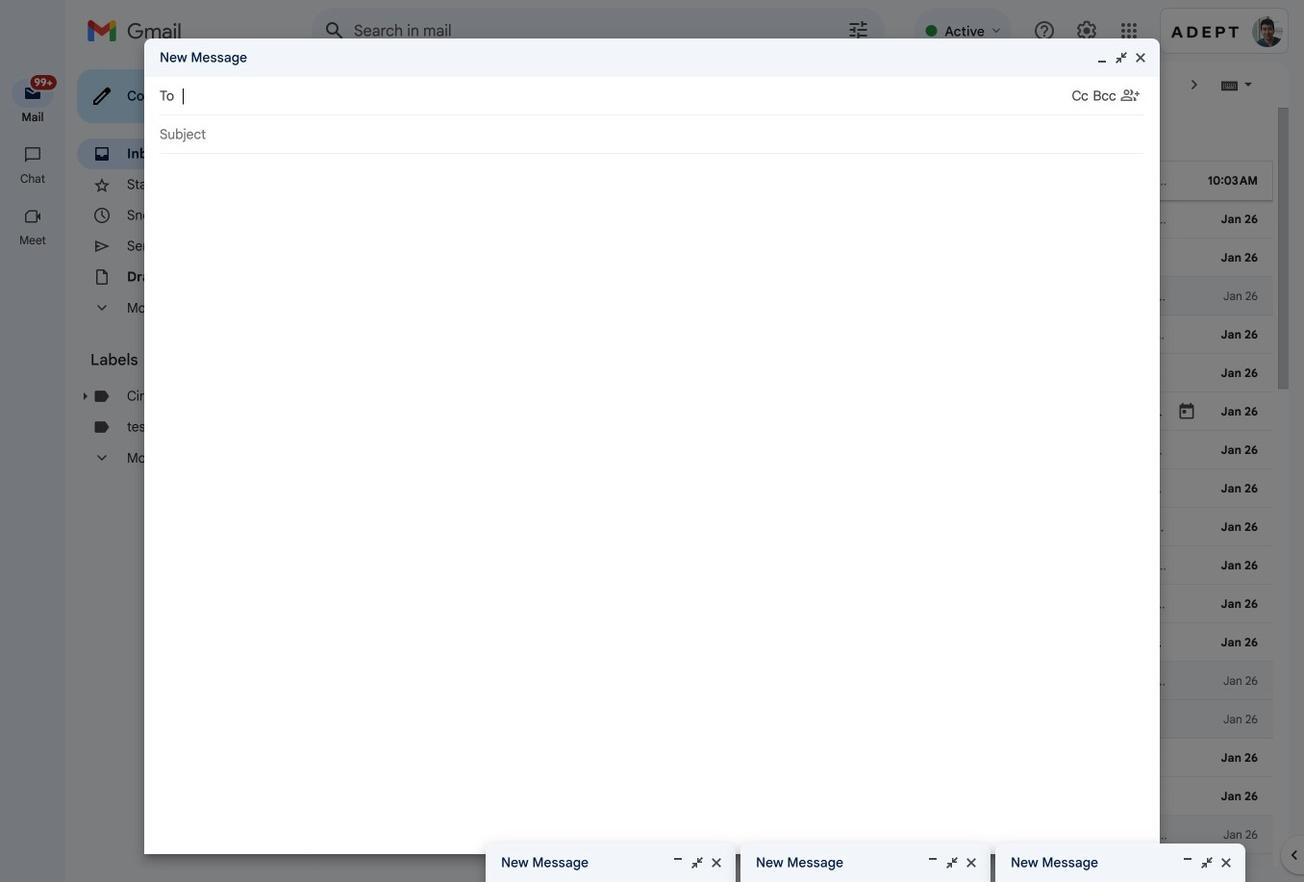 Task type: vqa. For each thing, say whether or not it's contained in the screenshot.
first the 'Cherish' from the bottom of the Labels navigation at the left of the page
no



Task type: locate. For each thing, give the bounding box(es) containing it.
navigation
[[0, 62, 67, 882]]

advanced search options image
[[839, 11, 878, 49]]

0 horizontal spatial close image
[[1133, 50, 1149, 65]]

minimize image
[[925, 855, 941, 871], [1180, 855, 1196, 871]]

pop out image
[[945, 855, 960, 871], [1200, 855, 1215, 871]]

minimize image for top pop out image
[[1095, 50, 1110, 65]]

minimize image for the bottommost pop out image
[[671, 855, 686, 871]]

0 vertical spatial close image
[[1133, 50, 1149, 65]]

0 vertical spatial minimize image
[[1095, 50, 1110, 65]]

0 horizontal spatial pop out image
[[690, 855, 705, 871]]

2 close image from the left
[[964, 855, 979, 871]]

7 row from the top
[[312, 393, 1274, 431]]

19 row from the top
[[312, 854, 1274, 882]]

1 horizontal spatial minimize image
[[1095, 50, 1110, 65]]

main content
[[312, 108, 1305, 882]]

Search in mail search field
[[312, 8, 885, 54]]

3 row from the top
[[312, 239, 1274, 277]]

1 minimize image from the left
[[925, 855, 941, 871]]

6 row from the top
[[312, 354, 1274, 393]]

minimize image
[[1095, 50, 1110, 65], [671, 855, 686, 871]]

1 horizontal spatial close image
[[1219, 855, 1234, 871]]

0 vertical spatial pop out image
[[1114, 50, 1129, 65]]

17 row from the top
[[312, 777, 1274, 816]]

5 row from the top
[[312, 316, 1274, 354]]

close image for the bottommost pop out image
[[709, 855, 724, 871]]

14 row from the top
[[312, 662, 1274, 700]]

0 horizontal spatial close image
[[709, 855, 724, 871]]

1 horizontal spatial close image
[[964, 855, 979, 871]]

15 row from the top
[[312, 700, 1305, 739]]

updates, one new message, tab
[[555, 108, 798, 162]]

1 vertical spatial pop out image
[[690, 855, 705, 871]]

Subject field
[[160, 125, 1145, 144]]

0 horizontal spatial pop out image
[[945, 855, 960, 871]]

1 vertical spatial close image
[[1219, 855, 1234, 871]]

1 close image from the left
[[709, 855, 724, 871]]

1 horizontal spatial pop out image
[[1200, 855, 1215, 871]]

mail, 884 unread messages image
[[24, 79, 54, 98]]

18 row from the top
[[312, 816, 1274, 854]]

0 horizontal spatial minimize image
[[925, 855, 941, 871]]

2 row from the top
[[312, 200, 1274, 239]]

13 row from the top
[[312, 623, 1305, 662]]

pop out image
[[1114, 50, 1129, 65], [690, 855, 705, 871]]

tab list
[[312, 108, 1274, 162]]

1 horizontal spatial minimize image
[[1180, 855, 1196, 871]]

2 minimize image from the left
[[1180, 855, 1196, 871]]

row
[[312, 162, 1274, 200], [312, 200, 1274, 239], [312, 239, 1274, 277], [312, 277, 1274, 316], [312, 316, 1274, 354], [312, 354, 1274, 393], [312, 393, 1274, 431], [312, 431, 1274, 469], [312, 469, 1274, 508], [312, 508, 1305, 546], [312, 546, 1274, 585], [312, 585, 1274, 623], [312, 623, 1305, 662], [312, 662, 1274, 700], [312, 700, 1305, 739], [312, 739, 1305, 777], [312, 777, 1274, 816], [312, 816, 1274, 854], [312, 854, 1274, 882]]

close image
[[1133, 50, 1149, 65], [1219, 855, 1234, 871]]

1 horizontal spatial pop out image
[[1114, 50, 1129, 65]]

close image
[[709, 855, 724, 871], [964, 855, 979, 871]]

11 row from the top
[[312, 546, 1274, 585]]

heading
[[0, 110, 65, 125], [0, 171, 65, 187], [0, 233, 65, 248], [90, 350, 273, 369]]

dialog
[[144, 38, 1160, 854]]

0 horizontal spatial minimize image
[[671, 855, 686, 871]]

1 vertical spatial minimize image
[[671, 855, 686, 871]]



Task type: describe. For each thing, give the bounding box(es) containing it.
search in mail image
[[317, 13, 352, 48]]

To recipients text field
[[183, 79, 1072, 114]]

minimize image for 2nd pop out icon from the right
[[925, 855, 941, 871]]

gmail image
[[87, 12, 191, 50]]

2 pop out image from the left
[[1200, 855, 1215, 871]]

settings image
[[1076, 19, 1099, 42]]

older image
[[1185, 75, 1204, 94]]

refresh image
[[385, 75, 404, 94]]

8 row from the top
[[312, 431, 1274, 469]]

1 pop out image from the left
[[945, 855, 960, 871]]

minimize image for 2nd pop out icon from the left
[[1180, 855, 1196, 871]]

12 row from the top
[[312, 585, 1274, 623]]

primary tab
[[312, 108, 553, 162]]

16 row from the top
[[312, 739, 1305, 777]]

9 row from the top
[[312, 469, 1274, 508]]

4 row from the top
[[312, 277, 1274, 316]]

10 row from the top
[[312, 508, 1305, 546]]

close image for 2nd pop out icon from the right
[[964, 855, 979, 871]]

1 row from the top
[[312, 162, 1274, 200]]



